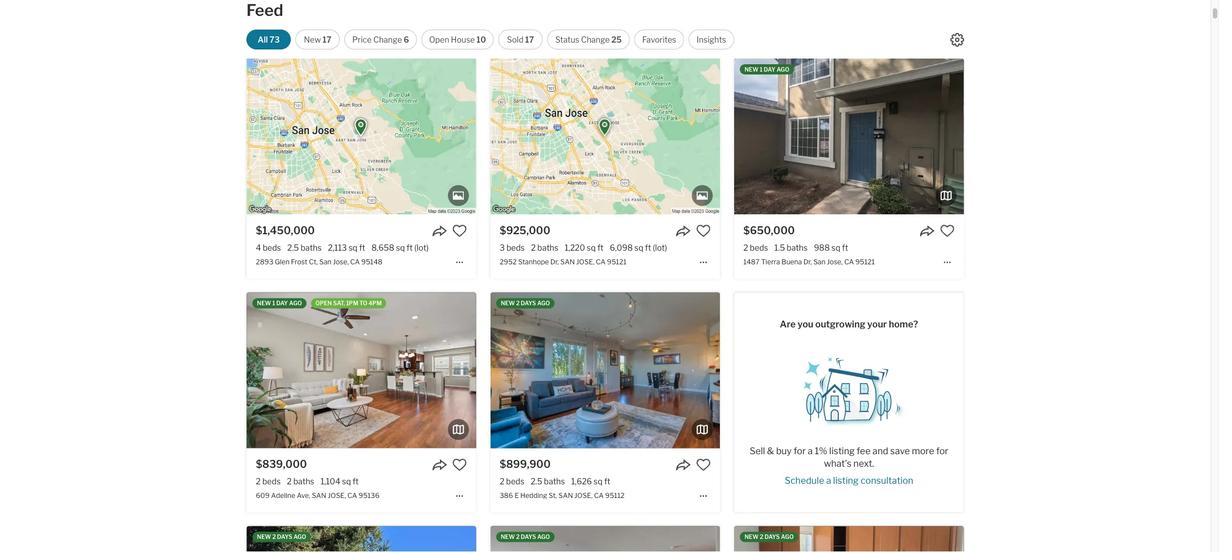 Task type: locate. For each thing, give the bounding box(es) containing it.
dr,
[[551, 258, 559, 266], [804, 258, 812, 266]]

2 17 from the left
[[525, 35, 534, 44]]

baths up ct,
[[301, 243, 322, 253]]

2952
[[500, 258, 517, 266]]

1 horizontal spatial favorite button checkbox
[[696, 458, 711, 473]]

1.5 baths
[[775, 243, 808, 253]]

2 change from the left
[[581, 35, 610, 44]]

25
[[612, 35, 622, 44]]

outgrowing
[[816, 319, 866, 330]]

1%
[[815, 446, 828, 457]]

&
[[767, 446, 774, 457]]

sq for $925,000
[[587, 243, 596, 253]]

2 photo of 144 s 3rd st #332, san jose, ca 95112 image from the left
[[720, 527, 950, 553]]

dr, right stanhope
[[551, 258, 559, 266]]

1.5
[[775, 243, 785, 253]]

schedule
[[785, 476, 825, 487]]

0 horizontal spatial new 1 day ago
[[257, 300, 302, 307]]

ago for 2nd photo of 1487 tierra buena dr, san jose, ca 95121 from right
[[777, 66, 790, 73]]

an image of a house image
[[792, 350, 906, 427]]

17 for sold 17
[[525, 35, 534, 44]]

open
[[316, 300, 332, 307]]

1 vertical spatial listing
[[833, 476, 859, 487]]

beds up e
[[506, 477, 525, 487]]

0 horizontal spatial 17
[[323, 35, 332, 44]]

new 1 day ago for $650,000
[[745, 66, 790, 73]]

2
[[531, 243, 536, 253], [744, 243, 748, 253], [516, 300, 520, 307], [256, 477, 261, 487], [287, 477, 292, 487], [500, 477, 505, 487], [272, 534, 276, 541], [516, 534, 520, 541], [760, 534, 764, 541]]

1 horizontal spatial a
[[826, 476, 831, 487]]

ft up 95112 on the bottom
[[604, 477, 611, 487]]

jose, down "1,626"
[[575, 492, 593, 500]]

jose, down 2,113
[[333, 258, 349, 266]]

jose,
[[333, 258, 349, 266], [827, 258, 843, 266]]

jose, for $1,450,000
[[333, 258, 349, 266]]

2 favorite button checkbox from the left
[[696, 224, 711, 239]]

0 vertical spatial 2 baths
[[531, 243, 559, 253]]

ft right 988
[[842, 243, 849, 253]]

ago
[[777, 66, 790, 73], [289, 300, 302, 307], [537, 300, 550, 307], [294, 534, 306, 541], [537, 534, 550, 541], [781, 534, 794, 541]]

1 horizontal spatial 2.5 baths
[[531, 477, 565, 487]]

beds right the '4'
[[263, 243, 281, 253]]

$839,000
[[256, 459, 307, 471]]

favorite button image
[[696, 224, 711, 239], [940, 224, 955, 239], [452, 458, 467, 473], [696, 458, 711, 473]]

0 horizontal spatial dr,
[[551, 258, 559, 266]]

1 horizontal spatial 2 beds
[[500, 477, 525, 487]]

favorite button checkbox for $839,000
[[452, 458, 467, 473]]

jose,
[[576, 258, 595, 266], [328, 492, 346, 500], [575, 492, 593, 500]]

option group containing all
[[247, 30, 734, 50]]

ago for first photo of 5466 colony field dr, san jose, ca 95123 from the left
[[294, 534, 306, 541]]

beds right 3
[[507, 243, 525, 253]]

0 horizontal spatial a
[[808, 446, 813, 457]]

jose, down 988 sq ft in the top right of the page
[[827, 258, 843, 266]]

1 horizontal spatial jose,
[[827, 258, 843, 266]]

0 vertical spatial 1
[[760, 66, 763, 73]]

1 horizontal spatial (lot)
[[653, 243, 667, 253]]

sell & buy for a 1% listing fee and save more for what's next.
[[750, 446, 949, 470]]

photo of 386 e hedding st, san jose, ca 95112 image
[[491, 293, 720, 449], [720, 293, 950, 449]]

1 vertical spatial 2 baths
[[287, 477, 314, 487]]

0 horizontal spatial favorite button checkbox
[[452, 458, 467, 473]]

2 horizontal spatial favorite button checkbox
[[940, 224, 955, 239]]

photo of 149 el bosque dr, san jose, ca 95134 image
[[735, 527, 964, 553], [964, 527, 1194, 553]]

2 san from the left
[[814, 258, 826, 266]]

sq right 2,113
[[349, 243, 358, 253]]

ft right 6,098
[[645, 243, 651, 253]]

17 inside sold radio
[[525, 35, 534, 44]]

sq right 988
[[832, 243, 841, 253]]

0 vertical spatial listing
[[830, 446, 855, 457]]

1 horizontal spatial for
[[937, 446, 949, 457]]

0 horizontal spatial 1
[[272, 300, 275, 307]]

ca
[[350, 258, 360, 266], [596, 258, 606, 266], [845, 258, 854, 266], [348, 492, 357, 500], [594, 492, 604, 500]]

san for $650,000
[[814, 258, 826, 266]]

2 baths up ave, at the left bottom
[[287, 477, 314, 487]]

change left 25
[[581, 35, 610, 44]]

2 jose, from the left
[[827, 258, 843, 266]]

favorite button image
[[452, 224, 467, 239]]

ft for $650,000
[[842, 243, 849, 253]]

0 horizontal spatial (lot)
[[415, 243, 429, 253]]

photo of 5466 colony field dr, san jose, ca 95123 image down the 95136 at the bottom left of page
[[247, 527, 476, 553]]

1 horizontal spatial 95121
[[856, 258, 875, 266]]

favorite button image for $925,000
[[696, 224, 711, 239]]

ft for $839,000
[[353, 477, 359, 487]]

photo of 5466 colony field dr, san jose, ca 95123 image down 95112 on the bottom
[[476, 527, 706, 553]]

ft
[[359, 243, 365, 253], [407, 243, 413, 253], [598, 243, 604, 253], [645, 243, 651, 253], [842, 243, 849, 253], [353, 477, 359, 487], [604, 477, 611, 487]]

photo of 1487 tierra buena dr, san jose, ca 95121 image
[[735, 59, 964, 215], [964, 59, 1194, 215]]

1 photo of 144 s 3rd st #332, san jose, ca 95112 image from the left
[[491, 527, 720, 553]]

1 17 from the left
[[323, 35, 332, 44]]

ft up 95148
[[359, 243, 365, 253]]

sq for $650,000
[[832, 243, 841, 253]]

2 baths up stanhope
[[531, 243, 559, 253]]

0 horizontal spatial favorite button checkbox
[[452, 224, 467, 239]]

beds up the 609
[[262, 477, 281, 487]]

0 vertical spatial 2.5 baths
[[287, 243, 322, 253]]

1487 tierra buena dr, san jose, ca 95121
[[744, 258, 875, 266]]

dr, right buena
[[804, 258, 812, 266]]

386
[[500, 492, 513, 500]]

2.5 for $899,900
[[531, 477, 542, 487]]

1 horizontal spatial san
[[814, 258, 826, 266]]

2 beds up 1487
[[744, 243, 768, 253]]

0 horizontal spatial 2 baths
[[287, 477, 314, 487]]

2 photo of 149 el bosque dr, san jose, ca 95134 image from the left
[[964, 527, 1194, 553]]

95121
[[607, 258, 627, 266], [856, 258, 875, 266]]

feed
[[247, 1, 283, 20]]

save
[[891, 446, 910, 457]]

sq right "1,626"
[[594, 477, 603, 487]]

a
[[808, 446, 813, 457], [826, 476, 831, 487]]

favorite button image for $839,000
[[452, 458, 467, 473]]

san down 988
[[814, 258, 826, 266]]

photo of 5466 colony field dr, san jose, ca 95123 image
[[247, 527, 476, 553], [476, 527, 706, 553]]

2 (lot) from the left
[[653, 243, 667, 253]]

1 horizontal spatial 2 baths
[[531, 243, 559, 253]]

(lot) right 8,658
[[415, 243, 429, 253]]

change left 6
[[373, 35, 402, 44]]

2 photo of 609 adeline ave, san jose, ca 95136 image from the left
[[476, 293, 706, 449]]

1 change from the left
[[373, 35, 402, 44]]

1 horizontal spatial new 1 day ago
[[745, 66, 790, 73]]

option group
[[247, 30, 734, 50]]

jose, down 1,220 sq ft on the top of the page
[[576, 258, 595, 266]]

san down 1,220 at the left of the page
[[561, 258, 575, 266]]

ft for $1,450,000
[[359, 243, 365, 253]]

(lot) right 6,098
[[653, 243, 667, 253]]

sq right the 1,104
[[342, 477, 351, 487]]

a left 1% on the right bottom
[[808, 446, 813, 457]]

1 photo of 5466 colony field dr, san jose, ca 95123 image from the left
[[247, 527, 476, 553]]

ago for second photo of 144 s 3rd st #332, san jose, ca 95112 from the right
[[537, 534, 550, 541]]

status
[[555, 35, 580, 44]]

and
[[873, 446, 889, 457]]

1,626
[[571, 477, 592, 487]]

baths up ave, at the left bottom
[[293, 477, 314, 487]]

10
[[477, 35, 486, 44]]

baths up st,
[[544, 477, 565, 487]]

new for first photo of 5466 colony field dr, san jose, ca 95123 from the left
[[257, 534, 271, 541]]

17 right 'sold'
[[525, 35, 534, 44]]

1 san from the left
[[319, 258, 332, 266]]

new
[[745, 66, 759, 73], [257, 300, 271, 307], [501, 300, 515, 307], [257, 534, 271, 541], [501, 534, 515, 541], [745, 534, 759, 541]]

6,098
[[610, 243, 633, 253]]

san
[[561, 258, 575, 266], [312, 492, 326, 500], [559, 492, 573, 500]]

baths up stanhope
[[538, 243, 559, 253]]

photo of 144 s 3rd st #332, san jose, ca 95112 image
[[491, 527, 720, 553], [720, 527, 950, 553]]

favorite button checkbox for $650,000
[[940, 224, 955, 239]]

new 2 days ago for 1st "photo of 149 el bosque dr, san jose, ca 95134"
[[745, 534, 794, 541]]

for
[[794, 446, 806, 457], [937, 446, 949, 457]]

1 95121 from the left
[[607, 258, 627, 266]]

a down what's
[[826, 476, 831, 487]]

st,
[[549, 492, 557, 500]]

san right ct,
[[319, 258, 332, 266]]

1 for from the left
[[794, 446, 806, 457]]

1 for $650,000
[[760, 66, 763, 73]]

0 vertical spatial new 1 day ago
[[745, 66, 790, 73]]

1 photo of 386 e hedding st, san jose, ca 95112 image from the left
[[491, 293, 720, 449]]

ca down the 2,113 sq ft
[[350, 258, 360, 266]]

jose, down 1,104 sq ft at the bottom
[[328, 492, 346, 500]]

0 vertical spatial day
[[764, 66, 776, 73]]

1 horizontal spatial 1
[[760, 66, 763, 73]]

0 horizontal spatial 95121
[[607, 258, 627, 266]]

1 favorite button checkbox from the left
[[452, 224, 467, 239]]

for right buy
[[794, 446, 806, 457]]

0 vertical spatial 2.5
[[287, 243, 299, 253]]

beds for $839,000
[[262, 477, 281, 487]]

2.5 up hedding
[[531, 477, 542, 487]]

2.5 baths up frost
[[287, 243, 322, 253]]

0 horizontal spatial for
[[794, 446, 806, 457]]

ft left 6,098
[[598, 243, 604, 253]]

1 (lot) from the left
[[415, 243, 429, 253]]

0 horizontal spatial day
[[276, 300, 288, 307]]

jose, for $650,000
[[827, 258, 843, 266]]

17 right new
[[323, 35, 332, 44]]

san right ave, at the left bottom
[[312, 492, 326, 500]]

2 95121 from the left
[[856, 258, 875, 266]]

2952 stanhope dr, san jose, ca 95121 image
[[491, 59, 720, 215]]

2 baths for $839,000
[[287, 477, 314, 487]]

beds for $1,450,000
[[263, 243, 281, 253]]

ft for $925,000
[[598, 243, 604, 253]]

listing down what's
[[833, 476, 859, 487]]

baths for $1,450,000
[[301, 243, 322, 253]]

change
[[373, 35, 402, 44], [581, 35, 610, 44]]

ca down 988 sq ft in the top right of the page
[[845, 258, 854, 266]]

jose, for $839,000
[[328, 492, 346, 500]]

price change 6
[[352, 35, 409, 44]]

price
[[352, 35, 372, 44]]

0 horizontal spatial 2.5
[[287, 243, 299, 253]]

2952 stanhope dr, san jose, ca 95121
[[500, 258, 627, 266]]

0 horizontal spatial san
[[319, 258, 332, 266]]

ca down 1,220 sq ft on the top of the page
[[596, 258, 606, 266]]

(lot)
[[415, 243, 429, 253], [653, 243, 667, 253]]

new for second photo of 144 s 3rd st #332, san jose, ca 95112 from the right
[[501, 534, 515, 541]]

2 photo of 1487 tierra buena dr, san jose, ca 95121 image from the left
[[964, 59, 1194, 215]]

favorite button checkbox
[[940, 224, 955, 239], [452, 458, 467, 473], [696, 458, 711, 473]]

1 jose, from the left
[[333, 258, 349, 266]]

1 horizontal spatial 17
[[525, 35, 534, 44]]

1 photo of 1487 tierra buena dr, san jose, ca 95121 image from the left
[[735, 59, 964, 215]]

ca left 95112 on the bottom
[[594, 492, 604, 500]]

6
[[404, 35, 409, 44]]

1
[[760, 66, 763, 73], [272, 300, 275, 307]]

2 beds for $650,000
[[744, 243, 768, 253]]

sq right 1,220 at the left of the page
[[587, 243, 596, 253]]

1 vertical spatial day
[[276, 300, 288, 307]]

ca for $650,000
[[845, 258, 854, 266]]

for right more
[[937, 446, 949, 457]]

0 horizontal spatial jose,
[[333, 258, 349, 266]]

1 vertical spatial 1
[[272, 300, 275, 307]]

ca left the 95136 at the bottom left of page
[[348, 492, 357, 500]]

san
[[319, 258, 332, 266], [814, 258, 826, 266]]

0 vertical spatial a
[[808, 446, 813, 457]]

2 photo of 386 e hedding st, san jose, ca 95112 image from the left
[[720, 293, 950, 449]]

days
[[521, 300, 536, 307], [277, 534, 292, 541], [521, 534, 536, 541], [765, 534, 780, 541]]

1 vertical spatial 2.5
[[531, 477, 542, 487]]

sq
[[349, 243, 358, 253], [396, 243, 405, 253], [587, 243, 596, 253], [635, 243, 644, 253], [832, 243, 841, 253], [342, 477, 351, 487], [594, 477, 603, 487]]

2 beds up e
[[500, 477, 525, 487]]

1 vertical spatial a
[[826, 476, 831, 487]]

2.5 baths
[[287, 243, 322, 253], [531, 477, 565, 487]]

1,220
[[565, 243, 585, 253]]

beds up 1487
[[750, 243, 768, 253]]

1 horizontal spatial favorite button checkbox
[[696, 224, 711, 239]]

2.5 baths up st,
[[531, 477, 565, 487]]

988
[[814, 243, 830, 253]]

sat,
[[333, 300, 345, 307]]

3
[[500, 243, 505, 253]]

ft up the 95136 at the bottom left of page
[[353, 477, 359, 487]]

0 horizontal spatial 2.5 baths
[[287, 243, 322, 253]]

e
[[515, 492, 519, 500]]

0 horizontal spatial 2 beds
[[256, 477, 281, 487]]

1 horizontal spatial dr,
[[804, 258, 812, 266]]

2 beds up the 609
[[256, 477, 281, 487]]

buy
[[776, 446, 792, 457]]

2.5 up frost
[[287, 243, 299, 253]]

17 inside new option
[[323, 35, 332, 44]]

Open House radio
[[422, 30, 494, 50]]

2.5
[[287, 243, 299, 253], [531, 477, 542, 487]]

schedule a listing consultation
[[785, 476, 914, 487]]

0 horizontal spatial change
[[373, 35, 402, 44]]

open house 10
[[429, 35, 486, 44]]

insights
[[697, 35, 726, 44]]

2.5 baths for $899,900
[[531, 477, 565, 487]]

change for 6
[[373, 35, 402, 44]]

3 beds
[[500, 243, 525, 253]]

favorite button checkbox
[[452, 224, 467, 239], [696, 224, 711, 239]]

2 horizontal spatial 2 beds
[[744, 243, 768, 253]]

new 2 days ago for first photo of 5466 colony field dr, san jose, ca 95123 from the left
[[257, 534, 306, 541]]

photo of 609 adeline ave, san jose, ca 95136 image
[[247, 293, 476, 449], [476, 293, 706, 449]]

change inside option
[[581, 35, 610, 44]]

new 1 day ago for $839,000
[[257, 300, 302, 307]]

1 photo of 609 adeline ave, san jose, ca 95136 image from the left
[[247, 293, 476, 449]]

change inside radio
[[373, 35, 402, 44]]

new
[[304, 35, 321, 44]]

1 horizontal spatial change
[[581, 35, 610, 44]]

listing
[[830, 446, 855, 457], [833, 476, 859, 487]]

1 dr, from the left
[[551, 258, 559, 266]]

beds for $925,000
[[507, 243, 525, 253]]

baths for $650,000
[[787, 243, 808, 253]]

to
[[360, 300, 368, 307]]

baths for $899,900
[[544, 477, 565, 487]]

baths up buena
[[787, 243, 808, 253]]

1 horizontal spatial day
[[764, 66, 776, 73]]

All radio
[[247, 30, 291, 50]]

1 vertical spatial 2.5 baths
[[531, 477, 565, 487]]

listing up what's
[[830, 446, 855, 457]]

day
[[764, 66, 776, 73], [276, 300, 288, 307]]

1 vertical spatial new 1 day ago
[[257, 300, 302, 307]]

a inside sell & buy for a 1% listing fee and save more for what's next.
[[808, 446, 813, 457]]

1 horizontal spatial 2.5
[[531, 477, 542, 487]]

Favorites radio
[[635, 30, 684, 50]]

ca for $899,900
[[594, 492, 604, 500]]

consultation
[[861, 476, 914, 487]]

favorite button image for $650,000
[[940, 224, 955, 239]]



Task type: vqa. For each thing, say whether or not it's contained in the screenshot.
1- to the left
no



Task type: describe. For each thing, give the bounding box(es) containing it.
fee
[[857, 446, 871, 457]]

$650,000
[[744, 224, 795, 237]]

2 dr, from the left
[[804, 258, 812, 266]]

Price Change radio
[[345, 30, 417, 50]]

2 for from the left
[[937, 446, 949, 457]]

$899,900
[[500, 459, 551, 471]]

6,098 sq ft (lot)
[[610, 243, 667, 253]]

san for $1,450,000
[[319, 258, 332, 266]]

$1,450,000
[[256, 224, 315, 237]]

1,220 sq ft
[[565, 243, 604, 253]]

beds for $899,900
[[506, 477, 525, 487]]

4 beds
[[256, 243, 281, 253]]

ago for 1st "photo of 149 el bosque dr, san jose, ca 95134"
[[781, 534, 794, 541]]

2893
[[256, 258, 274, 266]]

ft for $899,900
[[604, 477, 611, 487]]

2,113
[[328, 243, 347, 253]]

tierra
[[761, 258, 780, 266]]

4pm
[[369, 300, 382, 307]]

sq for $839,000
[[342, 477, 351, 487]]

ca for $1,450,000
[[350, 258, 360, 266]]

386 e hedding st, san jose, ca 95112
[[500, 492, 625, 500]]

sell
[[750, 446, 765, 457]]

favorite button image for $899,900
[[696, 458, 711, 473]]

$925,000
[[500, 224, 551, 237]]

baths for $925,000
[[538, 243, 559, 253]]

609 adeline ave, san jose, ca 95136
[[256, 492, 380, 500]]

Insights radio
[[689, 30, 734, 50]]

ft right 8,658
[[407, 243, 413, 253]]

adeline
[[271, 492, 295, 500]]

1,104
[[321, 477, 340, 487]]

8,658 sq ft (lot)
[[372, 243, 429, 253]]

New radio
[[296, 30, 340, 50]]

1 photo of 149 el bosque dr, san jose, ca 95134 image from the left
[[735, 527, 964, 553]]

(lot) for $1,450,000
[[415, 243, 429, 253]]

1487
[[744, 258, 760, 266]]

open
[[429, 35, 449, 44]]

(lot) for $925,000
[[653, 243, 667, 253]]

ago for 1st photo of 609 adeline ave, san jose, ca 95136
[[289, 300, 302, 307]]

2.5 baths for $1,450,000
[[287, 243, 322, 253]]

sold
[[507, 35, 524, 44]]

your
[[868, 319, 887, 330]]

new 2 days ago for second photo of 144 s 3rd st #332, san jose, ca 95112 from the right
[[501, 534, 550, 541]]

2 photo of 5466 colony field dr, san jose, ca 95123 image from the left
[[476, 527, 706, 553]]

day for $650,000
[[764, 66, 776, 73]]

san for $925,000
[[561, 258, 575, 266]]

favorites
[[643, 35, 677, 44]]

1pm
[[346, 300, 358, 307]]

sold 17
[[507, 35, 534, 44]]

new 17
[[304, 35, 332, 44]]

san right st,
[[559, 492, 573, 500]]

sq for $899,900
[[594, 477, 603, 487]]

are you outgrowing your home?
[[780, 319, 919, 330]]

sq right 6,098
[[635, 243, 644, 253]]

stanhope
[[518, 258, 549, 266]]

2,113 sq ft
[[328, 243, 365, 253]]

Status Change radio
[[547, 30, 630, 50]]

glen
[[275, 258, 290, 266]]

listing inside sell & buy for a 1% listing fee and save more for what's next.
[[830, 446, 855, 457]]

what's
[[824, 459, 852, 470]]

1,104 sq ft
[[321, 477, 359, 487]]

2 beds for $839,000
[[256, 477, 281, 487]]

1,626 sq ft
[[571, 477, 611, 487]]

2 baths for $925,000
[[531, 243, 559, 253]]

san for $839,000
[[312, 492, 326, 500]]

sq right 8,658
[[396, 243, 405, 253]]

all 73
[[258, 35, 280, 44]]

95112
[[605, 492, 625, 500]]

95148
[[361, 258, 383, 266]]

beds for $650,000
[[750, 243, 768, 253]]

609
[[256, 492, 270, 500]]

988 sq ft
[[814, 243, 849, 253]]

home?
[[889, 319, 919, 330]]

house
[[451, 35, 475, 44]]

status change 25
[[555, 35, 622, 44]]

next.
[[854, 459, 874, 470]]

sq for $1,450,000
[[349, 243, 358, 253]]

hedding
[[521, 492, 547, 500]]

4
[[256, 243, 261, 253]]

73
[[270, 35, 280, 44]]

8,658
[[372, 243, 394, 253]]

2893 glen frost ct, san jose, ca 95148
[[256, 258, 383, 266]]

favorite button checkbox for $899,900
[[696, 458, 711, 473]]

2 beds for $899,900
[[500, 477, 525, 487]]

frost
[[291, 258, 308, 266]]

favorite button checkbox for $925,000
[[696, 224, 711, 239]]

are
[[780, 319, 796, 330]]

more
[[912, 446, 935, 457]]

ave,
[[297, 492, 310, 500]]

new for 1st "photo of 149 el bosque dr, san jose, ca 95134"
[[745, 534, 759, 541]]

1 for $839,000
[[272, 300, 275, 307]]

open sat, 1pm to 4pm
[[316, 300, 382, 307]]

17 for new 17
[[323, 35, 332, 44]]

jose, for $925,000
[[576, 258, 595, 266]]

95136
[[359, 492, 380, 500]]

favorite button checkbox for $1,450,000
[[452, 224, 467, 239]]

2.5 for $1,450,000
[[287, 243, 299, 253]]

change for 25
[[581, 35, 610, 44]]

Sold radio
[[498, 30, 543, 50]]

baths for $839,000
[[293, 477, 314, 487]]

new for 2nd photo of 1487 tierra buena dr, san jose, ca 95121 from right
[[745, 66, 759, 73]]

buena
[[782, 258, 802, 266]]

you
[[798, 319, 814, 330]]

2893 glen frost ct, san jose, ca 95148 image
[[247, 59, 476, 215]]

day for $839,000
[[276, 300, 288, 307]]

ct,
[[309, 258, 318, 266]]

all
[[258, 35, 268, 44]]



